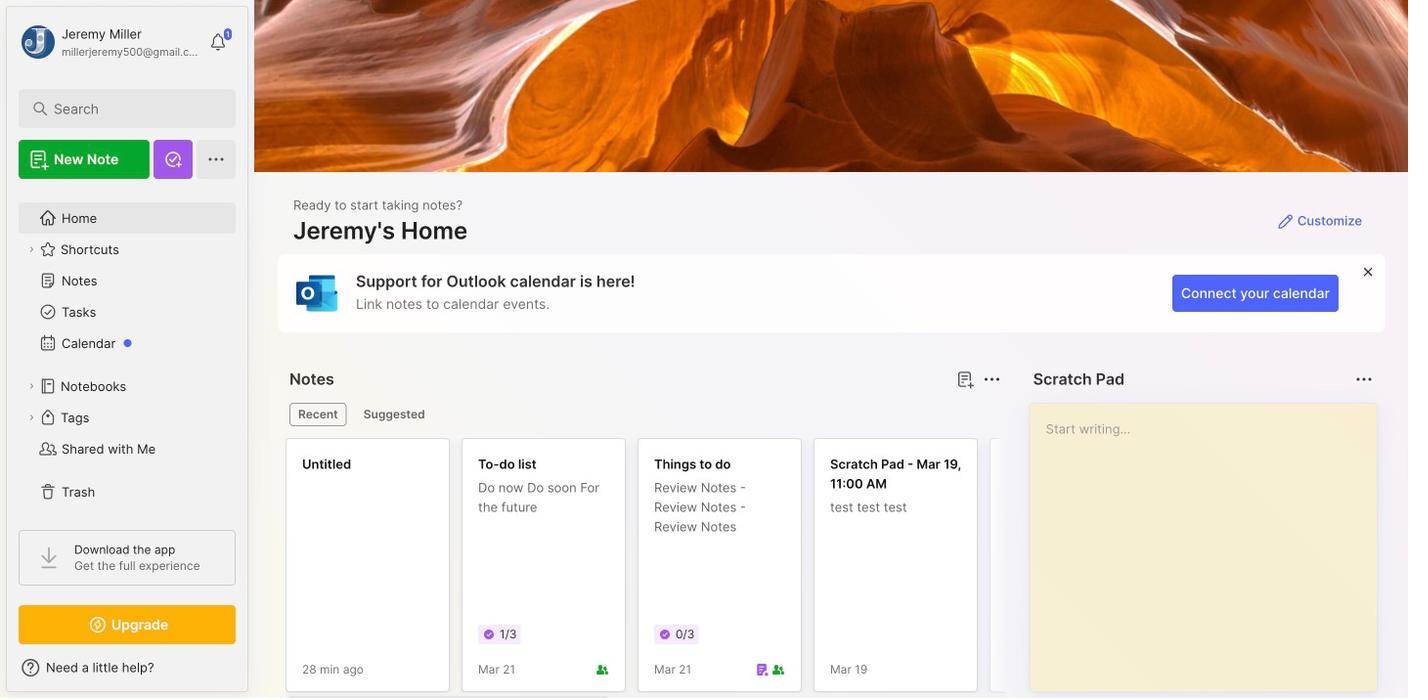 Task type: vqa. For each thing, say whether or not it's contained in the screenshot.
leftmost tab
yes



Task type: describe. For each thing, give the bounding box(es) containing it.
Search text field
[[54, 100, 210, 118]]

main element
[[0, 0, 254, 698]]

WHAT'S NEW field
[[7, 652, 247, 684]]

2 tab from the left
[[355, 403, 434, 426]]

Start writing… text field
[[1046, 404, 1376, 676]]

Account field
[[19, 22, 199, 62]]



Task type: locate. For each thing, give the bounding box(es) containing it.
click to collapse image
[[247, 662, 262, 685]]

tree
[[7, 191, 247, 519]]

more actions image
[[1352, 368, 1376, 391]]

1 tab from the left
[[289, 403, 347, 426]]

expand tags image
[[25, 412, 37, 423]]

row group
[[286, 438, 1408, 698]]

expand notebooks image
[[25, 380, 37, 392]]

0 horizontal spatial tab
[[289, 403, 347, 426]]

tree inside main element
[[7, 191, 247, 519]]

None search field
[[54, 97, 210, 120]]

none search field inside main element
[[54, 97, 210, 120]]

tab
[[289, 403, 347, 426], [355, 403, 434, 426]]

1 horizontal spatial tab
[[355, 403, 434, 426]]

tab list
[[289, 403, 998, 426]]

More actions field
[[1350, 366, 1378, 393]]



